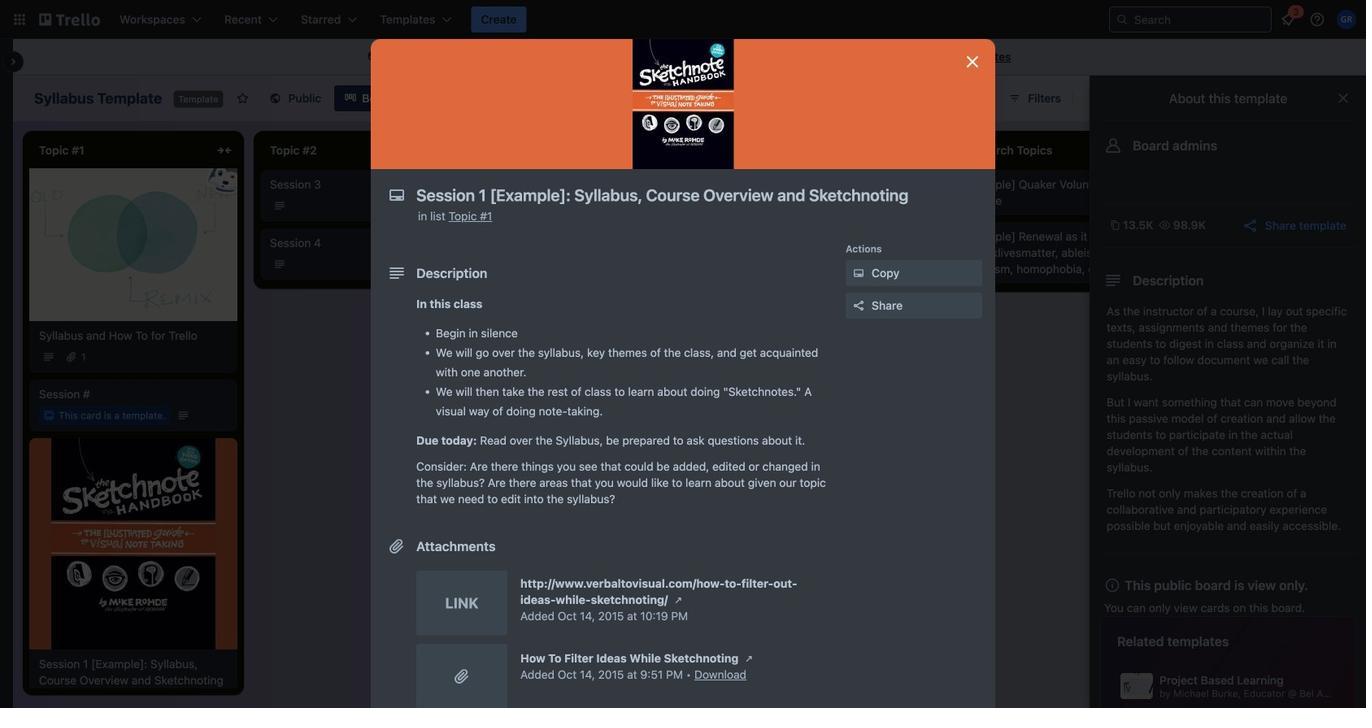 Task type: locate. For each thing, give the bounding box(es) containing it.
close dialog image
[[963, 52, 982, 72]]

how to filter ideas while sketchnoting image
[[449, 644, 475, 670]]

0 vertical spatial sm image
[[851, 265, 867, 281]]

search image
[[1116, 13, 1129, 26]]

2 vertical spatial sm image
[[741, 651, 757, 667]]

Board name text field
[[26, 85, 170, 111]]

collapse list image
[[215, 141, 234, 160], [446, 141, 465, 160], [677, 141, 696, 160], [908, 141, 927, 160]]

0 horizontal spatial sm image
[[671, 592, 687, 608]]

2 collapse list image from the left
[[446, 141, 465, 160]]

None text field
[[408, 181, 945, 210]]

1 horizontal spatial sm image
[[741, 651, 757, 667]]

Search field
[[1129, 8, 1271, 31]]

1 vertical spatial sm image
[[671, 592, 687, 608]]

sm image
[[851, 265, 867, 281], [671, 592, 687, 608], [741, 651, 757, 667]]

2 horizontal spatial sm image
[[851, 265, 867, 281]]



Task type: describe. For each thing, give the bounding box(es) containing it.
4 collapse list image from the left
[[908, 141, 927, 160]]

open information menu image
[[1309, 11, 1326, 28]]

3 notifications image
[[1278, 10, 1298, 29]]

greg robinson (gregrobinson96) image
[[1337, 10, 1357, 29]]

3 collapse list image from the left
[[677, 141, 696, 160]]

primary element
[[0, 0, 1366, 39]]

star or unstar board image
[[236, 92, 249, 105]]

1 collapse list image from the left
[[215, 141, 234, 160]]



Task type: vqa. For each thing, say whether or not it's contained in the screenshot.
Templates popup button at the top of the page
no



